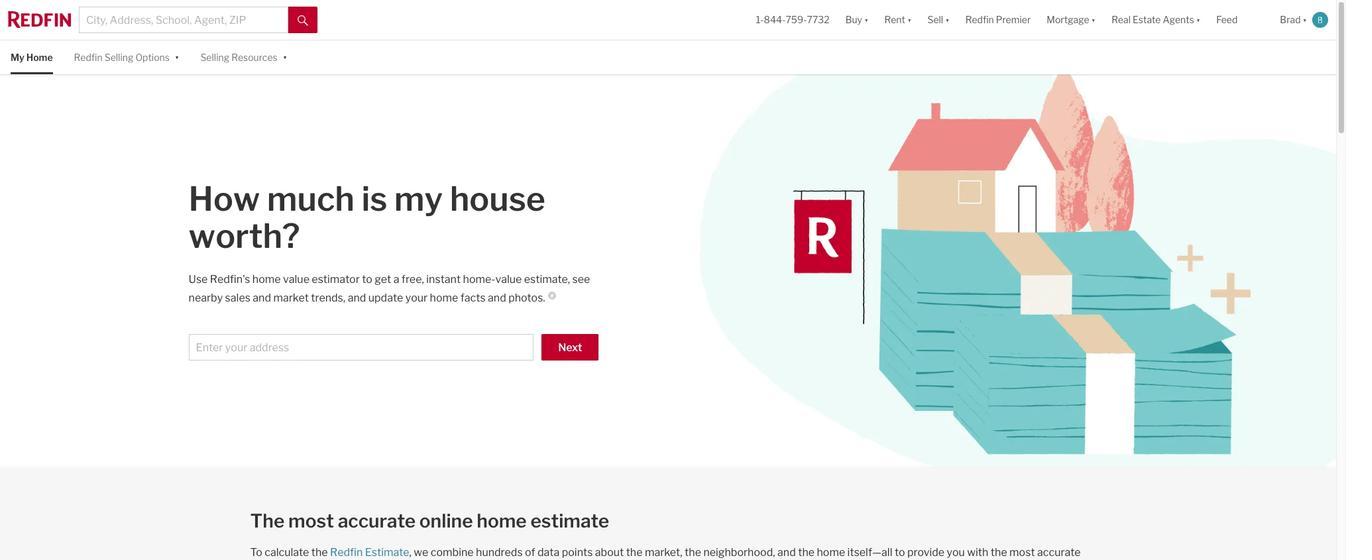 Task type: locate. For each thing, give the bounding box(es) containing it.
home
[[253, 273, 281, 286], [430, 292, 458, 304], [477, 510, 527, 532], [817, 546, 846, 559]]

to
[[362, 273, 373, 286], [895, 546, 905, 559]]

the
[[311, 546, 328, 559], [626, 546, 643, 559], [685, 546, 701, 559], [798, 546, 815, 559], [991, 546, 1008, 559]]

nearby
[[189, 292, 223, 304]]

rent ▾ button
[[877, 0, 920, 40]]

value up photos.
[[496, 273, 522, 286]]

1 selling from the left
[[105, 52, 134, 63]]

redfin inside button
[[966, 14, 994, 25]]

and inside the , we combine hundreds of data points about the market, the neighborhood, and the home itself—all to provide you with the most accurate
[[778, 546, 796, 559]]

1 horizontal spatial to
[[895, 546, 905, 559]]

sell ▾
[[928, 14, 950, 25]]

▾ right brad
[[1303, 14, 1308, 25]]

get
[[375, 273, 391, 286]]

most
[[288, 510, 334, 532], [1010, 546, 1035, 559]]

resources
[[231, 52, 278, 63]]

the right market,
[[685, 546, 701, 559]]

,
[[409, 546, 412, 559]]

selling left resources
[[201, 52, 230, 63]]

selling resources link
[[201, 40, 278, 74]]

about
[[595, 546, 624, 559]]

the right about at bottom
[[626, 546, 643, 559]]

points
[[562, 546, 593, 559]]

▾ right the agents
[[1197, 14, 1201, 25]]

to inside the , we combine hundreds of data points about the market, the neighborhood, and the home itself—all to provide you with the most accurate
[[895, 546, 905, 559]]

estimate
[[365, 546, 409, 559]]

selling resources ▾
[[201, 51, 287, 63]]

real estate agents ▾ link
[[1112, 0, 1201, 40]]

selling inside selling resources ▾
[[201, 52, 230, 63]]

, we combine hundreds of data points about the market, the neighborhood, and the home itself—all to provide you with the most accurate
[[250, 546, 1081, 560]]

▾ inside buy ▾ dropdown button
[[865, 14, 869, 25]]

value up market
[[283, 273, 310, 286]]

disclaimer image
[[548, 292, 556, 300]]

▾
[[865, 14, 869, 25], [908, 14, 912, 25], [946, 14, 950, 25], [1092, 14, 1096, 25], [1197, 14, 1201, 25], [1303, 14, 1308, 25], [175, 51, 179, 62], [283, 51, 287, 62]]

feed button
[[1209, 0, 1273, 40]]

3 the from the left
[[685, 546, 701, 559]]

selling inside redfin selling options ▾
[[105, 52, 134, 63]]

most up the to calculate the redfin estimate
[[288, 510, 334, 532]]

▾ right mortgage
[[1092, 14, 1096, 25]]

redfin for redfin premier
[[966, 14, 994, 25]]

buy ▾ button
[[838, 0, 877, 40]]

0 vertical spatial accurate
[[338, 510, 416, 532]]

759-
[[786, 14, 807, 25]]

0 horizontal spatial to
[[362, 273, 373, 286]]

home
[[26, 52, 53, 63]]

home inside the , we combine hundreds of data points about the market, the neighborhood, and the home itself—all to provide you with the most accurate
[[817, 546, 846, 559]]

▾ inside redfin selling options ▾
[[175, 51, 179, 62]]

most right with at the bottom
[[1010, 546, 1035, 559]]

0 horizontal spatial selling
[[105, 52, 134, 63]]

home up the hundreds
[[477, 510, 527, 532]]

user photo image
[[1313, 12, 1329, 28]]

the right with at the bottom
[[991, 546, 1008, 559]]

1 horizontal spatial accurate
[[1038, 546, 1081, 559]]

and
[[253, 292, 271, 304], [348, 292, 366, 304], [488, 292, 506, 304], [778, 546, 796, 559]]

redfin premier button
[[958, 0, 1039, 40]]

premier
[[996, 14, 1031, 25]]

redfin selling options ▾
[[74, 51, 179, 63]]

0 vertical spatial to
[[362, 273, 373, 286]]

redfin left estimate
[[330, 546, 363, 559]]

0 vertical spatial most
[[288, 510, 334, 532]]

and right facts
[[488, 292, 506, 304]]

redfin right home
[[74, 52, 103, 63]]

redfin left the premier
[[966, 14, 994, 25]]

▾ right resources
[[283, 51, 287, 62]]

selling
[[105, 52, 134, 63], [201, 52, 230, 63]]

to left 'provide' on the right of the page
[[895, 546, 905, 559]]

0 horizontal spatial accurate
[[338, 510, 416, 532]]

▾ right sell
[[946, 14, 950, 25]]

0 horizontal spatial redfin
[[74, 52, 103, 63]]

much
[[267, 179, 355, 219]]

selling left options
[[105, 52, 134, 63]]

1 vertical spatial redfin
[[74, 52, 103, 63]]

▾ right options
[[175, 51, 179, 62]]

accurate
[[338, 510, 416, 532], [1038, 546, 1081, 559]]

▾ right buy
[[865, 14, 869, 25]]

instant
[[427, 273, 461, 286]]

1 horizontal spatial selling
[[201, 52, 230, 63]]

online
[[420, 510, 473, 532]]

redfin inside redfin selling options ▾
[[74, 52, 103, 63]]

the right calculate
[[311, 546, 328, 559]]

buy ▾ button
[[846, 0, 869, 40]]

0 horizontal spatial most
[[288, 510, 334, 532]]

▾ inside mortgage ▾ dropdown button
[[1092, 14, 1096, 25]]

2 vertical spatial redfin
[[330, 546, 363, 559]]

▾ inside 'real estate agents ▾' link
[[1197, 14, 1201, 25]]

home left itself—all
[[817, 546, 846, 559]]

redfin's
[[210, 273, 250, 286]]

1 the from the left
[[311, 546, 328, 559]]

to left get
[[362, 273, 373, 286]]

and right neighborhood,
[[778, 546, 796, 559]]

0 horizontal spatial value
[[283, 273, 310, 286]]

5 the from the left
[[991, 546, 1008, 559]]

submit search image
[[298, 15, 308, 26]]

neighborhood,
[[704, 546, 776, 559]]

▾ right rent
[[908, 14, 912, 25]]

2 the from the left
[[626, 546, 643, 559]]

1 horizontal spatial most
[[1010, 546, 1035, 559]]

1 vertical spatial most
[[1010, 546, 1035, 559]]

estimate,
[[524, 273, 570, 286]]

1 vertical spatial accurate
[[1038, 546, 1081, 559]]

next button
[[542, 334, 599, 361]]

home up market
[[253, 273, 281, 286]]

844-
[[764, 14, 786, 25]]

1 vertical spatial to
[[895, 546, 905, 559]]

the left itself—all
[[798, 546, 815, 559]]

redfin
[[966, 14, 994, 25], [74, 52, 103, 63], [330, 546, 363, 559]]

2 horizontal spatial redfin
[[966, 14, 994, 25]]

is
[[362, 179, 387, 219]]

value
[[283, 273, 310, 286], [496, 273, 522, 286]]

1 horizontal spatial value
[[496, 273, 522, 286]]

next
[[558, 341, 582, 354]]

house
[[450, 179, 546, 219]]

accurate inside the , we combine hundreds of data points about the market, the neighborhood, and the home itself—all to provide you with the most accurate
[[1038, 546, 1081, 559]]

your
[[406, 292, 428, 304]]

real estate agents ▾ button
[[1104, 0, 1209, 40]]

and right sales
[[253, 292, 271, 304]]

0 vertical spatial redfin
[[966, 14, 994, 25]]

2 value from the left
[[496, 273, 522, 286]]

my home
[[11, 52, 53, 63]]

2 selling from the left
[[201, 52, 230, 63]]

see
[[573, 273, 590, 286]]



Task type: describe. For each thing, give the bounding box(es) containing it.
▾ inside rent ▾ dropdown button
[[908, 14, 912, 25]]

my
[[11, 52, 24, 63]]

market
[[273, 292, 309, 304]]

▾ inside selling resources ▾
[[283, 51, 287, 62]]

hero banner image
[[676, 74, 1337, 467]]

itself—all
[[848, 546, 893, 559]]

sell ▾ button
[[920, 0, 958, 40]]

calculate
[[265, 546, 309, 559]]

mortgage ▾
[[1047, 14, 1096, 25]]

use redfin's home value estimator to get a free, instant home-value estimate, see nearby sales and market trends, and update your home facts and photos.
[[189, 273, 590, 304]]

City, Address, School, Agent, ZIP search field
[[79, 7, 288, 33]]

redfin premier
[[966, 14, 1031, 25]]

1 horizontal spatial redfin
[[330, 546, 363, 559]]

update
[[369, 292, 403, 304]]

options
[[136, 52, 170, 63]]

to inside use redfin's home value estimator to get a free, instant home-value estimate, see nearby sales and market trends, and update your home facts and photos.
[[362, 273, 373, 286]]

4 the from the left
[[798, 546, 815, 559]]

sell ▾ button
[[928, 0, 950, 40]]

sell
[[928, 14, 944, 25]]

rent ▾ button
[[885, 0, 912, 40]]

1 value from the left
[[283, 273, 310, 286]]

worth?
[[189, 216, 300, 256]]

hundreds
[[476, 546, 523, 559]]

agents
[[1163, 14, 1195, 25]]

how
[[189, 179, 260, 219]]

1-844-759-7732 link
[[756, 14, 830, 25]]

the
[[250, 510, 285, 532]]

free,
[[402, 273, 424, 286]]

my
[[394, 179, 443, 219]]

real
[[1112, 14, 1131, 25]]

how much is my house worth?
[[189, 179, 546, 256]]

facts
[[461, 292, 486, 304]]

of
[[525, 546, 535, 559]]

brad
[[1281, 14, 1301, 25]]

rent
[[885, 14, 906, 25]]

redfin for redfin selling options ▾
[[74, 52, 103, 63]]

trends,
[[311, 292, 346, 304]]

with
[[968, 546, 989, 559]]

buy
[[846, 14, 863, 25]]

photos.
[[509, 292, 545, 304]]

to calculate the redfin estimate
[[250, 546, 409, 559]]

home-
[[463, 273, 496, 286]]

estate
[[1133, 14, 1161, 25]]

you
[[947, 546, 965, 559]]

data
[[538, 546, 560, 559]]

most inside the , we combine hundreds of data points about the market, the neighborhood, and the home itself—all to provide you with the most accurate
[[1010, 546, 1035, 559]]

▾ inside sell ▾ dropdown button
[[946, 14, 950, 25]]

my home link
[[11, 40, 53, 74]]

market,
[[645, 546, 683, 559]]

a
[[394, 273, 399, 286]]

mortgage ▾ button
[[1047, 0, 1096, 40]]

estimator
[[312, 273, 360, 286]]

home down instant
[[430, 292, 458, 304]]

estimate
[[531, 510, 609, 532]]

Enter your address search field
[[189, 334, 534, 361]]

real estate agents ▾
[[1112, 14, 1201, 25]]

use
[[189, 273, 208, 286]]

mortgage
[[1047, 14, 1090, 25]]

provide
[[908, 546, 945, 559]]

buy ▾
[[846, 14, 869, 25]]

7732
[[807, 14, 830, 25]]

to
[[250, 546, 262, 559]]

the most accurate online home estimate
[[250, 510, 609, 532]]

brad ▾
[[1281, 14, 1308, 25]]

feed
[[1217, 14, 1238, 25]]

rent ▾
[[885, 14, 912, 25]]

mortgage ▾ button
[[1039, 0, 1104, 40]]

1-844-759-7732
[[756, 14, 830, 25]]

and down estimator
[[348, 292, 366, 304]]

redfin selling options link
[[74, 40, 170, 74]]

combine
[[431, 546, 474, 559]]

sales
[[225, 292, 251, 304]]

1-
[[756, 14, 764, 25]]

we
[[414, 546, 429, 559]]

redfin estimate link
[[330, 546, 409, 559]]



Task type: vqa. For each thing, say whether or not it's contained in the screenshot.
the most inside the , We Combine Hundreds Of Data Points About The Market, The Neighborhood, And The Home Itself—All To Provide You With The Most Accurate
yes



